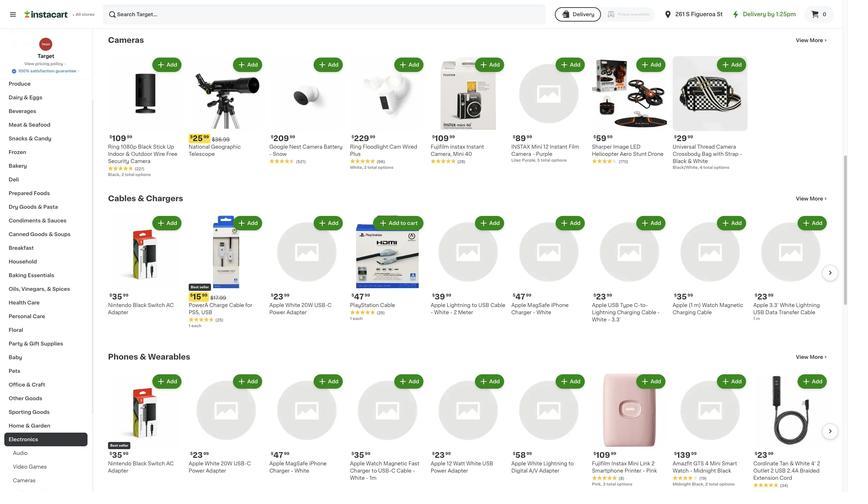 Task type: locate. For each thing, give the bounding box(es) containing it.
1 horizontal spatial delivery
[[743, 12, 766, 17]]

mini left smart
[[710, 461, 721, 466]]

0 horizontal spatial instant
[[467, 144, 484, 149]]

magnetic
[[720, 303, 743, 308], [383, 461, 407, 466]]

fujifilm up the smartphone
[[592, 461, 610, 466]]

& right "home"
[[26, 424, 30, 429]]

options inside universal thread camera crossbody bag with strap - black & white black/white, 4 total options
[[714, 166, 729, 170]]

white inside apple watch magnetic fast charger to usb-c cable - white - 1m
[[350, 476, 365, 481]]

1 each for playstation cable
[[350, 317, 363, 321]]

& down '1080p'
[[126, 152, 130, 157]]

view more link for 29
[[796, 37, 828, 44]]

ring inside ring floodlight cam wired plus
[[350, 144, 362, 149]]

4 inside universal thread camera crossbody bag with strap - black & white black/white, 4 total options
[[700, 166, 703, 170]]

more for 139
[[810, 355, 823, 360]]

1 horizontal spatial ring
[[350, 144, 362, 149]]

fujifilm inside the fujifilm instax instant camera, mini 40
[[431, 144, 449, 149]]

1 each
[[350, 317, 363, 321], [189, 324, 201, 328]]

deli
[[9, 177, 19, 182]]

1 vertical spatial watch
[[366, 461, 382, 466]]

charging down type in the right bottom of the page
[[617, 310, 640, 315]]

1 vertical spatial more
[[810, 196, 823, 201]]

1 ring from the left
[[108, 144, 120, 149]]

1 each inside product group
[[189, 324, 201, 328]]

total down the bag
[[704, 166, 713, 170]]

floral
[[9, 328, 23, 333]]

1 item carousel region from the top
[[98, 53, 828, 183]]

1 vertical spatial magnetic
[[383, 461, 407, 466]]

cart
[[407, 221, 418, 226]]

2 horizontal spatial 1
[[753, 317, 755, 321]]

product group containing 39
[[431, 215, 506, 316]]

goods down the prepared foods
[[19, 205, 37, 210]]

lightning inside apple 3.3' white lightning usb data transfer cable 1 m
[[796, 303, 820, 308]]

2 vertical spatial watch
[[673, 469, 689, 474]]

2 charging from the left
[[673, 310, 696, 315]]

1 vertical spatial switch
[[148, 461, 165, 466]]

instant up 40
[[467, 144, 484, 149]]

c-
[[634, 303, 640, 308]]

charger inside apple watch magnetic fast charger to usb-c cable - white - 1m
[[350, 469, 370, 474]]

pink
[[646, 469, 657, 474]]

options down purple
[[551, 158, 567, 162]]

view for 47
[[796, 196, 809, 201]]

google
[[269, 144, 288, 149]]

4 down the bag
[[700, 166, 703, 170]]

thread
[[697, 144, 715, 149]]

1 horizontal spatial $ 109 99
[[432, 135, 455, 142]]

0 vertical spatial magnetic
[[720, 303, 743, 308]]

pets link
[[4, 364, 88, 378]]

all stores
[[76, 13, 95, 17]]

1 each down ps5, on the left
[[189, 324, 201, 328]]

1 for powera charge cable for ps5, usb
[[189, 324, 190, 328]]

1 vertical spatial 12
[[447, 461, 452, 466]]

white inside cordinate tan & white 4' 2 outlet 2 usb 2.4a braided extension cord
[[795, 461, 810, 466]]

$ 25 99 $36.99 national geographic telescope
[[189, 135, 241, 157]]

fujifilm for fujifilm instax mini link 2 smartphone printer - pink
[[592, 461, 610, 466]]

- inside amazfit gts 4 mini smart watch - midnight black
[[690, 469, 692, 474]]

1 down ps5, on the left
[[189, 324, 190, 328]]

delivery by 1:25pm link
[[732, 10, 796, 19]]

midnight inside amazfit gts 4 mini smart watch - midnight black
[[694, 469, 716, 474]]

black inside amazfit gts 4 mini smart watch - midnight black
[[717, 469, 731, 474]]

$ 109 99
[[109, 135, 132, 142], [432, 135, 455, 142], [594, 452, 616, 459]]

instant inside the fujifilm instax instant camera, mini 40
[[467, 144, 484, 149]]

white,
[[350, 166, 363, 170]]

ring up plus
[[350, 144, 362, 149]]

cameras link
[[108, 36, 144, 45], [4, 474, 88, 488]]

party
[[9, 341, 23, 346]]

usb
[[478, 303, 489, 308], [608, 303, 619, 308], [201, 310, 212, 315], [753, 310, 764, 315], [482, 461, 493, 466], [775, 469, 786, 474]]

household link
[[4, 255, 88, 269]]

$ 109 99 for instax
[[432, 135, 455, 142]]

1 vertical spatial fujifilm
[[592, 461, 610, 466]]

goods down condiments & sauces
[[30, 232, 48, 237]]

led
[[630, 144, 641, 149]]

$ inside $ 89 99
[[513, 135, 516, 139]]

magnetic right m)
[[720, 303, 743, 308]]

& up black/white,
[[688, 159, 692, 164]]

12 up purple
[[543, 144, 549, 149]]

2 horizontal spatial usb-
[[378, 469, 391, 474]]

3 item carousel region from the top
[[98, 370, 838, 492]]

1 vertical spatial 1 each
[[189, 324, 201, 328]]

& up 2.4a
[[790, 461, 794, 466]]

0 vertical spatial cameras link
[[108, 36, 144, 45]]

109 up the smartphone
[[596, 452, 610, 459]]

1 horizontal spatial magnetic
[[720, 303, 743, 308]]

black, down security
[[108, 173, 121, 177]]

1 vertical spatial apple white 20w usb-c power adapter
[[189, 461, 251, 474]]

mini down instax
[[453, 152, 464, 157]]

camera inside universal thread camera crossbody bag with strap - black & white black/white, 4 total options
[[716, 144, 736, 149]]

2 more from the top
[[810, 196, 823, 201]]

battery
[[324, 144, 343, 149]]

0 horizontal spatial 3.3'
[[612, 317, 621, 322]]

watch down "amazfit"
[[673, 469, 689, 474]]

watch inside apple (1 m)  watch magnetic charging cable
[[702, 303, 718, 308]]

view more link for 35
[[796, 195, 828, 202]]

1 horizontal spatial 12
[[543, 144, 549, 149]]

1 horizontal spatial 1
[[350, 317, 352, 321]]

product group containing 29
[[673, 56, 748, 171]]

1:25pm
[[776, 12, 796, 17]]

& inside ring 1080p black stick up indoor & outdoor wire free security camera
[[126, 152, 130, 157]]

cord
[[780, 476, 792, 481]]

0 horizontal spatial magnetic
[[383, 461, 407, 466]]

google nest camera battery - snow
[[269, 144, 343, 157]]

2 horizontal spatial power
[[431, 469, 447, 474]]

universal
[[673, 144, 696, 149]]

1 nintendo black switch ac adapter from the top
[[108, 303, 174, 315]]

dairy & eggs link
[[4, 91, 88, 104]]

extension
[[753, 476, 778, 481]]

deli link
[[4, 173, 88, 187]]

camera inside google nest camera battery - snow
[[303, 144, 322, 149]]

1 vertical spatial view more link
[[796, 195, 828, 202]]

1 vertical spatial best
[[110, 444, 118, 447]]

0 horizontal spatial iphone
[[309, 461, 327, 466]]

phones
[[108, 353, 138, 361]]

recipes
[[20, 28, 41, 33]]

goods for other
[[25, 396, 42, 401]]

3.3' down type in the right bottom of the page
[[612, 317, 621, 322]]

seller for nintendo
[[119, 444, 128, 447]]

1 horizontal spatial charging
[[673, 310, 696, 315]]

mini inside the fujifilm instax instant camera, mini 40
[[453, 152, 464, 157]]

3 view more from the top
[[796, 355, 823, 360]]

power inside apple 12 watt white usb power adapter
[[431, 469, 447, 474]]

mini up purple
[[532, 144, 542, 149]]

total right '3'
[[607, 483, 616, 487]]

$ 109 99 up '1080p'
[[109, 135, 132, 142]]

camera down outdoor
[[131, 159, 150, 164]]

1 each down playstation
[[350, 317, 363, 321]]

$
[[109, 135, 112, 139], [190, 135, 193, 139], [271, 135, 273, 139], [352, 135, 354, 139], [432, 135, 435, 139], [513, 135, 516, 139], [594, 135, 596, 139], [674, 135, 677, 139], [109, 294, 112, 298], [190, 294, 193, 298], [271, 294, 273, 298], [352, 294, 354, 298], [432, 294, 435, 298], [513, 294, 516, 298], [594, 294, 596, 298], [674, 294, 677, 298], [755, 294, 758, 298], [109, 452, 112, 456], [190, 452, 193, 456], [271, 452, 273, 456], [352, 452, 354, 456], [432, 452, 435, 456], [513, 452, 516, 456], [594, 452, 596, 456], [674, 452, 677, 456], [755, 452, 758, 456]]

wired
[[403, 144, 417, 149]]

options inside instax mini 12 instant film camera - purple lilac purple, 5 total options
[[551, 158, 567, 162]]

add
[[167, 62, 177, 67], [247, 62, 258, 67], [328, 62, 339, 67], [409, 62, 419, 67], [489, 62, 500, 67], [570, 62, 581, 67], [651, 62, 661, 67], [731, 62, 742, 67], [167, 221, 177, 226], [247, 221, 258, 226], [328, 221, 339, 226], [389, 221, 399, 226], [489, 221, 500, 226], [570, 221, 581, 226], [651, 221, 661, 226], [731, 221, 742, 226], [812, 221, 823, 226], [167, 379, 177, 384], [247, 379, 258, 384], [328, 379, 339, 384], [409, 379, 419, 384], [489, 379, 500, 384], [570, 379, 581, 384], [651, 379, 661, 384], [731, 379, 742, 384], [812, 379, 823, 384]]

each for powera charge cable for ps5, usb
[[191, 324, 201, 328]]

1 ac from the top
[[166, 303, 174, 308]]

1 horizontal spatial black,
[[692, 483, 705, 487]]

2 item carousel region from the top
[[98, 212, 838, 341]]

209
[[273, 135, 289, 142]]

camera right nest
[[303, 144, 322, 149]]

lightning inside apple lightning to usb cable - white - 2 meter
[[447, 303, 471, 308]]

2 vertical spatial c
[[391, 469, 395, 474]]

0 vertical spatial 3.3'
[[770, 303, 779, 308]]

baby link
[[4, 351, 88, 364]]

$ inside $ 229 99
[[352, 135, 354, 139]]

& left eggs
[[24, 95, 28, 100]]

$ inside $ 58 99
[[513, 452, 516, 456]]

1 inside product group
[[189, 324, 190, 328]]

drone
[[648, 152, 664, 157]]

sporting goods
[[9, 410, 50, 415]]

thanksgiving link
[[4, 63, 88, 77]]

cordinate tan & white 4' 2 outlet 2 usb 2.4a braided extension cord
[[753, 461, 820, 481]]

each down playstation
[[353, 317, 363, 321]]

cable inside apple (1 m)  watch magnetic charging cable
[[697, 310, 712, 315]]

candy
[[34, 136, 51, 141]]

target link
[[38, 37, 54, 60]]

109 up '1080p'
[[112, 135, 126, 142]]

$ inside $ 209 99
[[271, 135, 273, 139]]

0 horizontal spatial c
[[247, 461, 251, 466]]

to inside apple lightning to usb cable - white - 2 meter
[[472, 303, 477, 308]]

delivery
[[743, 12, 766, 17], [573, 12, 595, 17]]

1 view more from the top
[[796, 38, 823, 43]]

1 nintendo from the top
[[108, 303, 131, 308]]

to-
[[640, 303, 648, 308]]

mini up printer
[[628, 461, 639, 466]]

None search field
[[103, 4, 546, 24]]

1 horizontal spatial 4
[[705, 461, 709, 466]]

3 more from the top
[[810, 355, 823, 360]]

usb inside the apple usb type c-to- lightning charging cable - white - 3.3'
[[608, 303, 619, 308]]

black inside ring 1080p black stick up indoor & outdoor wire free security camera
[[138, 144, 152, 149]]

& inside cordinate tan & white 4' 2 outlet 2 usb 2.4a braided extension cord
[[790, 461, 794, 466]]

2 nintendo from the top
[[108, 461, 131, 466]]

item carousel region for chargers
[[98, 212, 838, 341]]

3.3' inside apple 3.3' white lightning usb data transfer cable 1 m
[[770, 303, 779, 308]]

1 horizontal spatial 3.3'
[[770, 303, 779, 308]]

fujifilm
[[431, 144, 449, 149], [592, 461, 610, 466]]

0 horizontal spatial seller
[[119, 444, 128, 447]]

item carousel region for wearables
[[98, 370, 838, 492]]

& left candy
[[29, 136, 33, 141]]

0 horizontal spatial apple magsafe iphone charger - white
[[269, 461, 327, 474]]

&
[[24, 95, 28, 100], [23, 122, 27, 128], [29, 136, 33, 141], [126, 152, 130, 157], [688, 159, 692, 164], [138, 195, 144, 202], [38, 205, 42, 210], [42, 218, 46, 223], [49, 232, 53, 237], [47, 287, 51, 292], [24, 341, 28, 346], [140, 353, 146, 361], [26, 383, 30, 388], [26, 424, 30, 429], [790, 461, 794, 466]]

aero
[[620, 152, 632, 157]]

1 each for powera charge cable for ps5, usb
[[189, 324, 201, 328]]

cam
[[389, 144, 401, 149]]

camera down instax
[[511, 152, 531, 157]]

0 button
[[805, 6, 834, 23]]

bakery
[[9, 164, 27, 169]]

watch inside apple watch magnetic fast charger to usb-c cable - white - 1m
[[366, 461, 382, 466]]

apple inside apple lightning to usb cable - white - 2 meter
[[431, 303, 446, 308]]

ac for 47
[[166, 461, 174, 466]]

options down with
[[714, 166, 729, 170]]

product group
[[108, 56, 183, 178], [189, 56, 264, 158], [269, 56, 344, 165], [350, 56, 425, 171], [431, 56, 506, 165], [511, 56, 586, 164], [592, 56, 667, 165], [673, 56, 748, 171], [108, 215, 183, 316], [189, 215, 264, 329], [269, 215, 344, 316], [350, 215, 425, 322], [431, 215, 506, 316], [511, 215, 586, 316], [592, 215, 667, 323], [673, 215, 748, 316], [753, 215, 828, 322], [108, 373, 183, 475], [189, 373, 264, 475], [269, 373, 344, 475], [350, 373, 425, 482], [431, 373, 506, 475], [511, 373, 586, 475], [592, 373, 667, 488], [673, 373, 748, 488], [753, 373, 828, 489]]

goods up "garden"
[[32, 410, 50, 415]]

1 horizontal spatial iphone
[[551, 303, 569, 308]]

0 vertical spatial best seller
[[191, 286, 209, 289]]

2 vertical spatial more
[[810, 355, 823, 360]]

more for 29
[[810, 38, 823, 43]]

phones & wearables link
[[108, 353, 190, 362]]

goods
[[19, 205, 37, 210], [30, 232, 48, 237], [25, 396, 42, 401], [32, 410, 50, 415]]

fujifilm instax instant camera, mini 40
[[431, 144, 484, 157]]

purple,
[[522, 158, 536, 162]]

0 horizontal spatial cameras link
[[4, 474, 88, 488]]

best seller for nintendo
[[110, 444, 128, 447]]

2 vertical spatial view more link
[[796, 354, 828, 361]]

12
[[543, 144, 549, 149], [447, 461, 452, 466]]

1 vertical spatial cameras
[[13, 478, 36, 483]]

1 vertical spatial 4
[[705, 461, 709, 466]]

recipes link
[[4, 23, 88, 37]]

0 vertical spatial midnight
[[694, 469, 716, 474]]

delivery inside delivery by 1:25pm link
[[743, 12, 766, 17]]

eggs
[[29, 95, 42, 100]]

1 horizontal spatial c
[[328, 303, 332, 308]]

1 vertical spatial cameras link
[[4, 474, 88, 488]]

instant left film
[[550, 144, 567, 149]]

0 vertical spatial more
[[810, 38, 823, 43]]

goods for canned
[[30, 232, 48, 237]]

0 vertical spatial switch
[[148, 303, 165, 308]]

$25.99 original price: $36.99 element
[[189, 134, 264, 143]]

0 horizontal spatial 1
[[189, 324, 190, 328]]

apple magsafe iphone charger - white
[[511, 303, 569, 315], [269, 461, 327, 474]]

0 horizontal spatial best
[[110, 444, 118, 447]]

1 horizontal spatial cameras link
[[108, 36, 144, 45]]

2 view more from the top
[[796, 196, 823, 201]]

1 horizontal spatial 1 each
[[350, 317, 363, 321]]

adapter inside apple white lightning to digital a/v adapter
[[539, 469, 560, 474]]

0 horizontal spatial fujifilm
[[431, 144, 449, 149]]

options down (96)
[[378, 166, 393, 170]]

(521)
[[296, 160, 306, 164]]

& left gift
[[24, 341, 28, 346]]

0 horizontal spatial cameras
[[13, 478, 36, 483]]

0 horizontal spatial $ 47 99
[[271, 452, 289, 459]]

109 up camera,
[[435, 135, 449, 142]]

view more link for 139
[[796, 354, 828, 361]]

braided
[[800, 469, 820, 474]]

white inside apple 12 watt white usb power adapter
[[466, 461, 481, 466]]

watch right m)
[[702, 303, 718, 308]]

add to cart
[[389, 221, 418, 226]]

sporting
[[9, 410, 31, 415]]

2 ac from the top
[[166, 461, 174, 466]]

usb- inside apple watch magnetic fast charger to usb-c cable - white - 1m
[[378, 469, 391, 474]]

white inside universal thread camera crossbody bag with strap - black & white black/white, 4 total options
[[693, 159, 708, 164]]

0 vertical spatial 12
[[543, 144, 549, 149]]

goods for dry
[[19, 205, 37, 210]]

thanksgiving
[[9, 68, 43, 73]]

cable inside apple 3.3' white lightning usb data transfer cable 1 m
[[801, 310, 816, 315]]

0 vertical spatial each
[[353, 317, 363, 321]]

other goods
[[9, 396, 42, 401]]

100% satisfaction guarantee button
[[11, 67, 81, 74]]

0 horizontal spatial 109
[[112, 135, 126, 142]]

breakfast link
[[4, 241, 88, 255]]

Search field
[[104, 5, 545, 24]]

12 left the watt
[[447, 461, 452, 466]]

switch for wearables
[[148, 461, 165, 466]]

2 instant from the left
[[550, 144, 567, 149]]

$ 47 99
[[352, 293, 370, 301], [513, 293, 531, 301], [271, 452, 289, 459]]

fujifilm up camera,
[[431, 144, 449, 149]]

2 switch from the top
[[148, 461, 165, 466]]

midnight up (19)
[[694, 469, 716, 474]]

1 switch from the top
[[148, 303, 165, 308]]

black, down (19)
[[692, 483, 705, 487]]

3 view more link from the top
[[796, 354, 828, 361]]

0 horizontal spatial midnight
[[673, 483, 691, 487]]

261 s figueroa st
[[675, 12, 723, 17]]

target logo image
[[39, 37, 53, 51]]

0 vertical spatial view more link
[[796, 37, 828, 44]]

99 inside $ 39 99
[[446, 294, 451, 298]]

0 horizontal spatial usb-
[[234, 461, 247, 466]]

usb inside apple 3.3' white lightning usb data transfer cable 1 m
[[753, 310, 764, 315]]

care
[[27, 300, 40, 305], [33, 314, 45, 319]]

1 instant from the left
[[467, 144, 484, 149]]

0 horizontal spatial delivery
[[573, 12, 595, 17]]

3.3' inside the apple usb type c-to- lightning charging cable - white - 3.3'
[[612, 317, 621, 322]]

0 horizontal spatial 1 each
[[189, 324, 201, 328]]

0 vertical spatial item carousel region
[[98, 53, 828, 183]]

ac for 23
[[166, 303, 174, 308]]

instax mini 12 instant film camera - purple lilac purple, 5 total options
[[511, 144, 579, 162]]

delivery for delivery by 1:25pm
[[743, 12, 766, 17]]

1 vertical spatial nintendo black switch ac adapter
[[108, 461, 174, 474]]

★★★★★
[[269, 159, 295, 164], [269, 159, 295, 164], [350, 159, 375, 164], [350, 159, 375, 164], [431, 159, 456, 164], [431, 159, 456, 164], [592, 159, 617, 164], [592, 159, 617, 164], [108, 166, 133, 171], [108, 166, 133, 171], [350, 310, 375, 315], [350, 310, 375, 315], [189, 317, 214, 322], [189, 317, 214, 322], [592, 476, 617, 481], [592, 476, 617, 481], [673, 476, 698, 481], [673, 476, 698, 481], [753, 483, 779, 488], [753, 483, 779, 488]]

power
[[269, 310, 285, 315], [189, 469, 205, 474], [431, 469, 447, 474]]

0 vertical spatial 1 each
[[350, 317, 363, 321]]

109 for instax
[[596, 452, 610, 459]]

1 charging from the left
[[617, 310, 640, 315]]

item carousel region
[[98, 53, 828, 183], [98, 212, 838, 341], [98, 370, 838, 492]]

0 vertical spatial cameras
[[108, 36, 144, 44]]

0 vertical spatial nintendo
[[108, 303, 131, 308]]

lightning
[[447, 303, 471, 308], [796, 303, 820, 308], [592, 310, 616, 315], [544, 461, 567, 466]]

2 horizontal spatial charger
[[511, 310, 532, 315]]

1 horizontal spatial 109
[[435, 135, 449, 142]]

crossbody
[[673, 152, 701, 157]]

apple inside apple white lightning to digital a/v adapter
[[511, 461, 526, 466]]

magnetic left fast
[[383, 461, 407, 466]]

1 vertical spatial seller
[[119, 444, 128, 447]]

1 vertical spatial best seller
[[110, 444, 128, 447]]

watch up '1m'
[[366, 461, 382, 466]]

0 horizontal spatial charging
[[617, 310, 640, 315]]

0 vertical spatial fujifilm
[[431, 144, 449, 149]]

black, 2 total options
[[108, 173, 151, 177]]

total down purple
[[541, 158, 550, 162]]

2 up pink
[[652, 461, 655, 466]]

2 view more link from the top
[[796, 195, 828, 202]]

ring inside ring 1080p black stick up indoor & outdoor wire free security camera
[[108, 144, 120, 149]]

$ 109 99 up the smartphone
[[594, 452, 616, 459]]

lightning inside the apple usb type c-to- lightning charging cable - white - 3.3'
[[592, 310, 616, 315]]

delivery inside the delivery button
[[573, 12, 595, 17]]

0 horizontal spatial magsafe
[[285, 461, 308, 466]]

$ 109 99 up camera,
[[432, 135, 455, 142]]

personal
[[9, 314, 31, 319]]

canned
[[9, 232, 29, 237]]

product group containing 139
[[673, 373, 748, 488]]

1 for playstation cable
[[350, 317, 352, 321]]

cameras
[[108, 36, 144, 44], [13, 478, 36, 483]]

2 down (19)
[[706, 483, 708, 487]]

produce link
[[4, 77, 88, 91]]

fujifilm inside fujifilm instax mini link 2 smartphone printer - pink
[[592, 461, 610, 466]]

2 left meter
[[454, 310, 457, 315]]

care down vinegars,
[[27, 300, 40, 305]]

best for nintendo black switch ac adapter
[[110, 444, 118, 447]]

1 left m
[[753, 317, 755, 321]]

ring up 'indoor'
[[108, 144, 120, 149]]

& left pasta
[[38, 205, 42, 210]]

1 more from the top
[[810, 38, 823, 43]]

1 horizontal spatial best seller
[[191, 286, 209, 289]]

4 right gts
[[705, 461, 709, 466]]

0 vertical spatial magsafe
[[528, 303, 550, 308]]

charging down (1
[[673, 310, 696, 315]]

$ inside $ 25 99 $36.99 national geographic telescope
[[190, 135, 193, 139]]

sauces
[[47, 218, 66, 223]]

89
[[516, 135, 526, 142]]

2 nintendo black switch ac adapter from the top
[[108, 461, 174, 474]]

camera up strap
[[716, 144, 736, 149]]

12 inside instax mini 12 instant film camera - purple lilac purple, 5 total options
[[543, 144, 549, 149]]

99 inside $ 209 99
[[290, 135, 295, 139]]

1 horizontal spatial instant
[[550, 144, 567, 149]]

$ 209 99
[[271, 135, 295, 142]]

0 vertical spatial care
[[27, 300, 40, 305]]

product group containing 15
[[189, 215, 264, 329]]

each down ps5, on the left
[[191, 324, 201, 328]]

care up the floral link
[[33, 314, 45, 319]]

2 ring from the left
[[350, 144, 362, 149]]

0 horizontal spatial watch
[[366, 461, 382, 466]]

& inside universal thread camera crossbody bag with strap - black & white black/white, 4 total options
[[688, 159, 692, 164]]

1 horizontal spatial seller
[[199, 286, 209, 289]]

0 vertical spatial 4
[[700, 166, 703, 170]]

baking essentials
[[9, 273, 54, 278]]

$ 39 99
[[432, 293, 451, 301]]

261
[[675, 12, 685, 17]]

total down (96)
[[368, 166, 377, 170]]

1 down playstation
[[350, 317, 352, 321]]

product group containing 89
[[511, 56, 586, 164]]

goods for sporting
[[32, 410, 50, 415]]

total down security
[[125, 173, 134, 177]]

(29)
[[377, 311, 385, 315]]

midnight down "amazfit"
[[673, 483, 691, 487]]

& right phones
[[140, 353, 146, 361]]

1 horizontal spatial watch
[[673, 469, 689, 474]]

0 vertical spatial best
[[191, 286, 199, 289]]

meat & seafood link
[[4, 118, 88, 132]]

apple watch magnetic fast charger to usb-c cable - white - 1m
[[350, 461, 419, 481]]

1 horizontal spatial apple magsafe iphone charger - white
[[511, 303, 569, 315]]

2 down cordinate
[[771, 469, 774, 474]]

item carousel region containing 109
[[98, 53, 828, 183]]

charge
[[209, 303, 228, 308]]

goods up sporting goods
[[25, 396, 42, 401]]

magnetic inside apple watch magnetic fast charger to usb-c cable - white - 1m
[[383, 461, 407, 466]]

0 horizontal spatial each
[[191, 324, 201, 328]]

nintendo black switch ac adapter for phones
[[108, 461, 174, 474]]

goods inside 'link'
[[30, 232, 48, 237]]

1 view more link from the top
[[796, 37, 828, 44]]

watch inside amazfit gts 4 mini smart watch - midnight black
[[673, 469, 689, 474]]

1 vertical spatial item carousel region
[[98, 212, 838, 341]]

1 vertical spatial 3.3'
[[612, 317, 621, 322]]

product group containing 58
[[511, 373, 586, 475]]

3.3' up the data
[[770, 303, 779, 308]]

for
[[245, 303, 252, 308]]



Task type: describe. For each thing, give the bounding box(es) containing it.
indoor
[[108, 152, 124, 157]]

2.4a
[[787, 469, 799, 474]]

1 inside apple 3.3' white lightning usb data transfer cable 1 m
[[753, 317, 755, 321]]

with
[[713, 152, 724, 157]]

m
[[756, 317, 760, 321]]

health care link
[[4, 296, 88, 310]]

1 horizontal spatial $ 47 99
[[352, 293, 370, 301]]

charging inside the apple usb type c-to- lightning charging cable - white - 3.3'
[[617, 310, 640, 315]]

apple inside apple 12 watt white usb power adapter
[[431, 461, 446, 466]]

more for 35
[[810, 196, 823, 201]]

oils, vinegars, & spices link
[[4, 282, 88, 296]]

cable inside apple watch magnetic fast charger to usb-c cable - white - 1m
[[397, 469, 412, 474]]

oils,
[[9, 287, 20, 292]]

$17.99
[[210, 296, 226, 301]]

black, inside product group
[[692, 483, 705, 487]]

pink, 3 total options
[[592, 483, 633, 487]]

(8)
[[619, 477, 624, 481]]

total down amazfit gts 4 mini smart watch - midnight black
[[709, 483, 718, 487]]

mini inside instax mini 12 instant film camera - purple lilac purple, 5 total options
[[532, 144, 542, 149]]

40
[[465, 152, 472, 157]]

office & craft link
[[4, 378, 88, 392]]

99 inside the $ 29 99
[[688, 135, 693, 139]]

0 vertical spatial usb-
[[314, 303, 328, 308]]

personal care link
[[4, 310, 88, 323]]

$ inside $ 139 99
[[674, 452, 677, 456]]

mini inside amazfit gts 4 mini smart watch - midnight black
[[710, 461, 721, 466]]

white inside the apple usb type c-to- lightning charging cable - white - 3.3'
[[592, 317, 607, 322]]

$ inside $ 15 99
[[190, 294, 193, 298]]

white, 2 total options
[[350, 166, 393, 170]]

each for playstation cable
[[353, 317, 363, 321]]

$15.99 original price: $17.99 element
[[189, 292, 264, 302]]

0 horizontal spatial power
[[189, 469, 205, 474]]

5
[[537, 158, 540, 162]]

apple inside apple watch magnetic fast charger to usb-c cable - white - 1m
[[350, 461, 365, 466]]

view for 89
[[796, 38, 809, 43]]

(19)
[[699, 477, 707, 481]]

(170)
[[619, 160, 628, 164]]

1 horizontal spatial 47
[[354, 293, 364, 301]]

ring for 109
[[108, 144, 120, 149]]

$ 229 99
[[352, 135, 375, 142]]

view more for 35
[[796, 196, 823, 201]]

vinegars,
[[21, 287, 46, 292]]

prepared foods link
[[4, 187, 88, 200]]

watt
[[453, 461, 465, 466]]

2 right the white,
[[364, 166, 367, 170]]

audio
[[13, 451, 28, 456]]

0 horizontal spatial apple white 20w usb-c power adapter
[[189, 461, 251, 474]]

apple usb type c-to- lightning charging cable - white - 3.3'
[[592, 303, 660, 322]]

- inside universal thread camera crossbody bag with strap - black & white black/white, 4 total options
[[740, 152, 742, 157]]

nest
[[289, 144, 301, 149]]

spices
[[52, 287, 70, 292]]

1 vertical spatial usb-
[[234, 461, 247, 466]]

109 for instax
[[435, 135, 449, 142]]

powera
[[189, 303, 208, 308]]

black/white,
[[673, 166, 699, 170]]

$ inside $ 59 99
[[594, 135, 596, 139]]

black inside universal thread camera crossbody bag with strap - black & white black/white, 4 total options
[[673, 159, 687, 164]]

floral link
[[4, 323, 88, 337]]

mini inside fujifilm instax mini link 2 smartphone printer - pink
[[628, 461, 639, 466]]

apple inside apple (1 m)  watch magnetic charging cable
[[673, 303, 688, 308]]

to inside apple white lightning to digital a/v adapter
[[569, 461, 574, 466]]

pets
[[9, 369, 20, 374]]

1 horizontal spatial 20w
[[301, 303, 313, 308]]

transfer
[[779, 310, 799, 315]]

outlet
[[753, 469, 769, 474]]

product group containing 25
[[189, 56, 264, 158]]

canned goods & soups link
[[4, 228, 88, 241]]

data
[[766, 310, 778, 315]]

109 for 1080p
[[112, 135, 126, 142]]

options down (8)
[[617, 483, 633, 487]]

& left sauces
[[42, 218, 46, 223]]

99 inside $ 139 99
[[691, 452, 697, 456]]

cable inside powera charge cable for ps5, usb
[[229, 303, 244, 308]]

99 inside $ 58 99
[[527, 452, 532, 456]]

delivery for delivery
[[573, 12, 595, 17]]

view more for 29
[[796, 38, 823, 43]]

2 horizontal spatial $ 47 99
[[513, 293, 531, 301]]

soups
[[54, 232, 71, 237]]

cable inside apple lightning to usb cable - white - 2 meter
[[491, 303, 505, 308]]

magnetic inside apple (1 m)  watch magnetic charging cable
[[720, 303, 743, 308]]

wire
[[154, 152, 165, 157]]

all stores link
[[24, 4, 95, 24]]

care for health care
[[27, 300, 40, 305]]

$ inside $ 39 99
[[432, 294, 435, 298]]

best seller for powera
[[191, 286, 209, 289]]

product group containing 59
[[592, 56, 667, 165]]

2 horizontal spatial 47
[[516, 293, 525, 301]]

& left soups
[[49, 232, 53, 237]]

& right meat on the top left of page
[[23, 122, 27, 128]]

99 inside $ 89 99
[[527, 135, 532, 139]]

total inside instax mini 12 instant film camera - purple lilac purple, 5 total options
[[541, 158, 550, 162]]

lists
[[20, 42, 33, 47]]

cable inside the apple usb type c-to- lightning charging cable - white - 3.3'
[[642, 310, 656, 315]]

usb inside apple lightning to usb cable - white - 2 meter
[[478, 303, 489, 308]]

white inside apple white lightning to digital a/v adapter
[[528, 461, 542, 466]]

0 horizontal spatial charger
[[269, 469, 290, 474]]

apple inside apple 3.3' white lightning usb data transfer cable 1 m
[[753, 303, 768, 308]]

service type group
[[555, 7, 655, 22]]

fujifilm for fujifilm instax instant camera, mini 40
[[431, 144, 449, 149]]

(1
[[689, 303, 693, 308]]

1 horizontal spatial apple white 20w usb-c power adapter
[[269, 303, 332, 315]]

helicopter
[[592, 152, 619, 157]]

frozen
[[9, 150, 26, 155]]

1 vertical spatial magsafe
[[285, 461, 308, 466]]

pink,
[[592, 483, 602, 487]]

(221)
[[135, 167, 144, 171]]

1 vertical spatial c
[[247, 461, 251, 466]]

seller for powera
[[199, 286, 209, 289]]

1 vertical spatial midnight
[[673, 483, 691, 487]]

to inside apple watch magnetic fast charger to usb-c cable - white - 1m
[[372, 469, 377, 474]]

usb inside powera charge cable for ps5, usb
[[201, 310, 212, 315]]

usb inside apple 12 watt white usb power adapter
[[482, 461, 493, 466]]

universal thread camera crossbody bag with strap - black & white black/white, 4 total options
[[673, 144, 742, 170]]

nintendo for phones & wearables
[[108, 461, 131, 466]]

ring for 229
[[350, 144, 362, 149]]

229
[[354, 135, 369, 142]]

stick
[[153, 144, 166, 149]]

product group containing 229
[[350, 56, 425, 171]]

0 vertical spatial iphone
[[551, 303, 569, 308]]

- inside fujifilm instax mini link 2 smartphone printer - pink
[[643, 469, 645, 474]]

add to cart button
[[374, 217, 423, 230]]

to inside 'button'
[[401, 221, 406, 226]]

view more for 139
[[796, 355, 823, 360]]

breakfast
[[9, 246, 34, 251]]

meat
[[9, 122, 22, 128]]

playstation
[[350, 303, 379, 308]]

100% satisfaction guarantee
[[18, 69, 76, 73]]

ps5,
[[189, 310, 200, 315]]

total inside universal thread camera crossbody bag with strap - black & white black/white, 4 total options
[[704, 166, 713, 170]]

0
[[823, 12, 826, 17]]

0 vertical spatial apple magsafe iphone charger - white
[[511, 303, 569, 315]]

0 horizontal spatial black,
[[108, 173, 121, 177]]

2 inside fujifilm instax mini link 2 smartphone printer - pink
[[652, 461, 655, 466]]

12 inside apple 12 watt white usb power adapter
[[447, 461, 452, 466]]

film
[[569, 144, 579, 149]]

- inside google nest camera battery - snow
[[269, 152, 272, 157]]

party & gift supplies link
[[4, 337, 88, 351]]

pasta
[[43, 205, 58, 210]]

white inside apple lightning to usb cable - white - 2 meter
[[434, 310, 449, 315]]

& left craft at the bottom of the page
[[26, 383, 30, 388]]

add inside 'button'
[[389, 221, 399, 226]]

nintendo for cables & chargers
[[108, 303, 131, 308]]

99 inside $ 15 99
[[202, 294, 207, 298]]

care for personal care
[[33, 314, 45, 319]]

nintendo black switch ac adapter for cables
[[108, 303, 174, 315]]

camera inside ring 1080p black stick up indoor & outdoor wire free security camera
[[131, 159, 150, 164]]

a/v
[[529, 469, 538, 474]]

2 down security
[[122, 173, 124, 177]]

4 inside amazfit gts 4 mini smart watch - midnight black
[[705, 461, 709, 466]]

1 horizontal spatial magsafe
[[528, 303, 550, 308]]

1 vertical spatial apple magsafe iphone charger - white
[[269, 461, 327, 474]]

view for 58
[[796, 355, 809, 360]]

99 inside $ 25 99 $36.99 national geographic telescope
[[203, 135, 209, 139]]

charging inside apple (1 m)  watch magnetic charging cable
[[673, 310, 696, 315]]

party & gift supplies
[[9, 341, 63, 346]]

adapter inside apple 12 watt white usb power adapter
[[448, 469, 468, 474]]

best for powera charge cable for ps5, usb
[[191, 286, 199, 289]]

condiments
[[9, 218, 41, 223]]

& left spices in the left of the page
[[47, 287, 51, 292]]

guarantee
[[55, 69, 76, 73]]

apple lightning to usb cable - white - 2 meter
[[431, 303, 505, 315]]

national
[[189, 144, 210, 149]]

chargers
[[146, 195, 183, 202]]

lightning inside apple white lightning to digital a/v adapter
[[544, 461, 567, 466]]

sporting goods link
[[4, 406, 88, 419]]

25
[[193, 135, 203, 142]]

instax
[[450, 144, 465, 149]]

cordinate
[[753, 461, 779, 466]]

condiments & sauces
[[9, 218, 66, 223]]

99 inside $ 229 99
[[370, 135, 375, 139]]

instant inside instax mini 12 instant film camera - purple lilac purple, 5 total options
[[550, 144, 567, 149]]

camera inside instax mini 12 instant film camera - purple lilac purple, 5 total options
[[511, 152, 531, 157]]

fujifilm instax mini link 2 smartphone printer - pink
[[592, 461, 657, 474]]

dairy
[[9, 95, 23, 100]]

- inside instax mini 12 instant film camera - purple lilac purple, 5 total options
[[533, 152, 535, 157]]

$ inside the $ 29 99
[[674, 135, 677, 139]]

sharper
[[592, 144, 612, 149]]

instacart logo image
[[24, 10, 68, 19]]

craft
[[32, 383, 45, 388]]

phones & wearables
[[108, 353, 190, 361]]

product group containing 209
[[269, 56, 344, 165]]

sharper image led helicopter aero stunt drone
[[592, 144, 664, 157]]

100%
[[18, 69, 29, 73]]

$ 109 99 for instax
[[594, 452, 616, 459]]

home & garden link
[[4, 419, 88, 433]]

instax
[[612, 461, 627, 466]]

white inside apple 3.3' white lightning usb data transfer cable 1 m
[[780, 303, 795, 308]]

& right cables
[[138, 195, 144, 202]]

apple inside the apple usb type c-to- lightning charging cable - white - 3.3'
[[592, 303, 607, 308]]

59
[[596, 135, 606, 142]]

options down (221)
[[135, 173, 151, 177]]

$ 109 99 for 1080p
[[109, 135, 132, 142]]

2 inside apple lightning to usb cable - white - 2 meter
[[454, 310, 457, 315]]

health
[[9, 300, 26, 305]]

options down smart
[[719, 483, 735, 487]]

games
[[29, 465, 47, 470]]

apple white lightning to digital a/v adapter
[[511, 461, 574, 474]]

0 horizontal spatial 47
[[273, 452, 283, 459]]

99 inside $ 59 99
[[607, 135, 613, 139]]

digital
[[511, 469, 528, 474]]

health care
[[9, 300, 40, 305]]

switch for chargers
[[148, 303, 165, 308]]

target
[[38, 54, 54, 59]]

stunt
[[633, 152, 647, 157]]

frozen link
[[4, 146, 88, 159]]

39
[[435, 293, 445, 301]]

$ 15 99
[[190, 293, 207, 301]]

c inside apple watch magnetic fast charger to usb-c cable - white - 1m
[[391, 469, 395, 474]]

0 horizontal spatial 20w
[[221, 461, 232, 466]]

2 right 4'
[[817, 461, 820, 466]]

security
[[108, 159, 129, 164]]

1 horizontal spatial power
[[269, 310, 285, 315]]

office
[[9, 383, 25, 388]]



Task type: vqa. For each thing, say whether or not it's contained in the screenshot.


